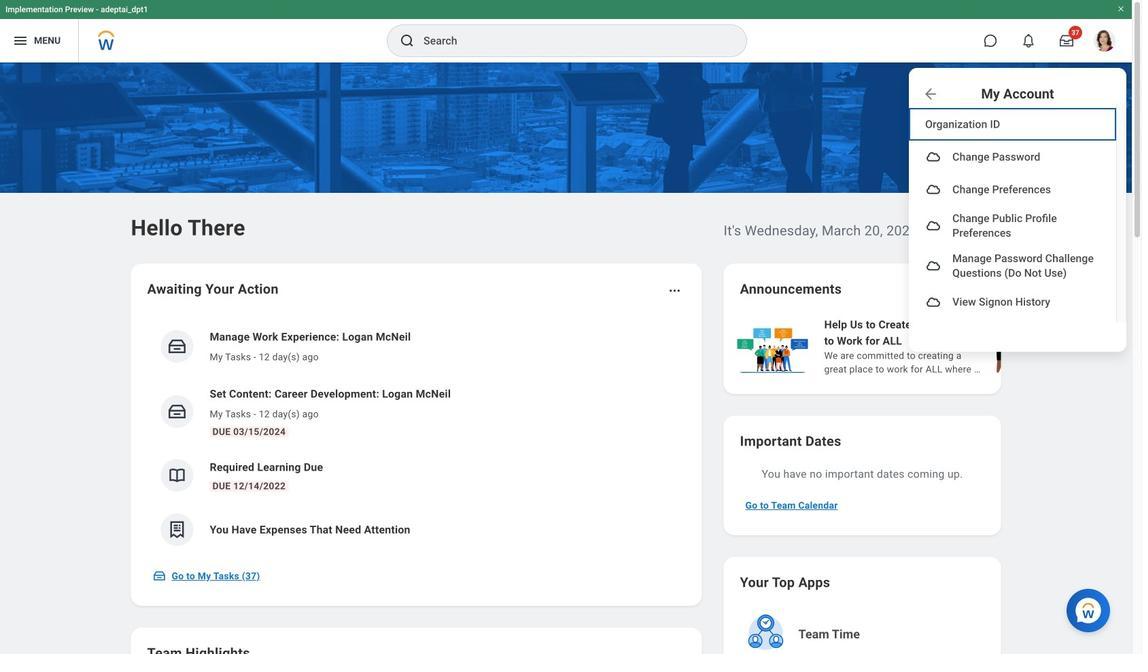 Task type: describe. For each thing, give the bounding box(es) containing it.
1 menu item from the top
[[909, 141, 1116, 173]]

back image
[[922, 86, 939, 102]]

dashboard expenses image
[[167, 520, 187, 540]]

avatar image for third menu item from the top
[[925, 218, 941, 234]]

avatar image for 4th menu item from the top of the page
[[925, 258, 941, 274]]

inbox large image
[[1060, 34, 1073, 48]]

5 menu item from the top
[[909, 286, 1116, 319]]

4 menu item from the top
[[909, 246, 1116, 286]]

1 vertical spatial inbox image
[[153, 570, 166, 583]]

1 horizontal spatial list
[[734, 315, 1142, 378]]

book open image
[[167, 466, 187, 486]]

inbox image
[[167, 402, 187, 422]]

2 menu item from the top
[[909, 173, 1116, 206]]

0 horizontal spatial list
[[147, 318, 686, 557]]

notifications large image
[[1022, 34, 1035, 48]]

logan mcneil image
[[1094, 30, 1115, 52]]

0 vertical spatial inbox image
[[167, 336, 187, 357]]



Task type: locate. For each thing, give the bounding box(es) containing it.
banner
[[0, 0, 1132, 352]]

menu
[[909, 104, 1126, 323]]

list
[[734, 315, 1142, 378], [147, 318, 686, 557]]

avatar image for 4th menu item from the bottom of the page
[[925, 181, 941, 198]]

4 avatar image from the top
[[925, 258, 941, 274]]

close environment banner image
[[1117, 5, 1125, 13]]

1 avatar image from the top
[[925, 149, 941, 165]]

justify image
[[12, 33, 29, 49]]

inbox image
[[167, 336, 187, 357], [153, 570, 166, 583]]

status
[[911, 284, 933, 295]]

3 avatar image from the top
[[925, 218, 941, 234]]

2 avatar image from the top
[[925, 181, 941, 198]]

3 menu item from the top
[[909, 206, 1116, 246]]

search image
[[399, 33, 415, 49]]

1 horizontal spatial inbox image
[[167, 336, 187, 357]]

avatar image for first menu item
[[925, 149, 941, 165]]

Search Workday  search field
[[423, 26, 719, 56]]

5 avatar image from the top
[[925, 294, 941, 310]]

main content
[[0, 63, 1142, 655]]

0 horizontal spatial inbox image
[[153, 570, 166, 583]]

avatar image for 5th menu item from the top of the page
[[925, 294, 941, 310]]

menu item
[[909, 141, 1116, 173], [909, 173, 1116, 206], [909, 206, 1116, 246], [909, 246, 1116, 286], [909, 286, 1116, 319]]

avatar image
[[925, 149, 941, 165], [925, 181, 941, 198], [925, 218, 941, 234], [925, 258, 941, 274], [925, 294, 941, 310]]

chevron right small image
[[967, 283, 981, 296]]

chevron left small image
[[942, 283, 956, 296]]



Task type: vqa. For each thing, say whether or not it's contained in the screenshot.
right inbox image
yes



